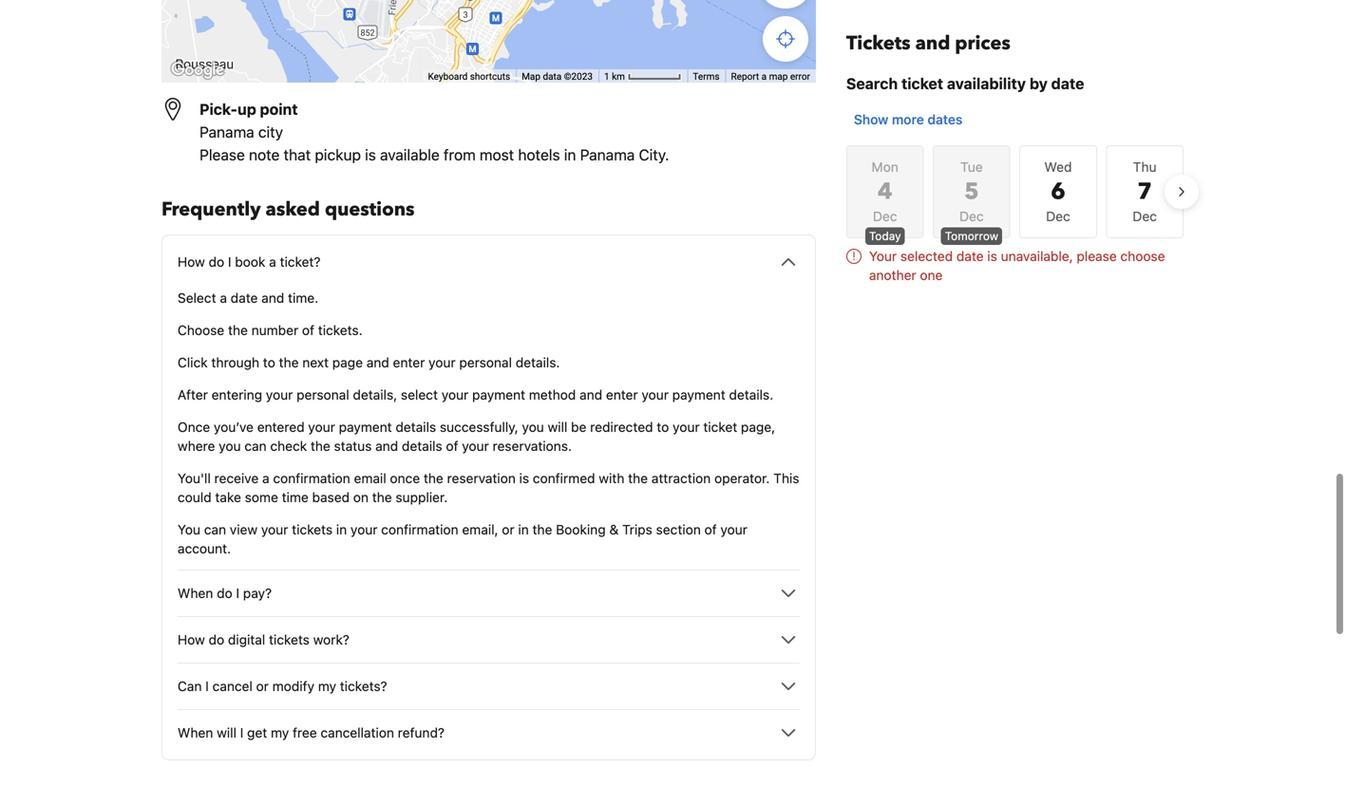 Task type: describe. For each thing, give the bounding box(es) containing it.
thu
[[1134, 159, 1157, 175]]

1 vertical spatial personal
[[297, 387, 349, 403]]

1 vertical spatial details.
[[729, 387, 774, 403]]

frequently
[[162, 197, 261, 223]]

i for get
[[240, 726, 244, 741]]

1 horizontal spatial in
[[518, 522, 529, 538]]

you'll
[[178, 471, 211, 487]]

how for how do digital tickets work?
[[178, 632, 205, 648]]

how do digital tickets work?
[[178, 632, 350, 648]]

your right view
[[261, 522, 288, 538]]

once you've entered your payment details successfully, you will be redirected to your ticket page, where you can check the status and details of your reservations.
[[178, 420, 776, 454]]

km
[[612, 71, 625, 82]]

point
[[260, 100, 298, 118]]

successfully,
[[440, 420, 519, 435]]

date for unavailable,
[[957, 249, 984, 264]]

shortcuts
[[470, 71, 511, 82]]

payment inside once you've entered your payment details successfully, you will be redirected to your ticket page, where you can check the status and details of your reservations.
[[339, 420, 392, 435]]

once
[[178, 420, 210, 435]]

map
[[769, 71, 788, 82]]

1 vertical spatial enter
[[606, 387, 638, 403]]

when for when will i get my free cancellation refund?
[[178, 726, 213, 741]]

keyboard shortcuts button
[[428, 70, 511, 83]]

view
[[230, 522, 258, 538]]

your down on
[[351, 522, 378, 538]]

your up attraction
[[673, 420, 700, 435]]

up
[[238, 100, 256, 118]]

google image
[[166, 58, 229, 83]]

0 horizontal spatial in
[[336, 522, 347, 538]]

email
[[354, 471, 387, 487]]

that
[[284, 146, 311, 164]]

please
[[1077, 249, 1117, 264]]

the inside once you've entered your payment details successfully, you will be redirected to your ticket page, where you can check the status and details of your reservations.
[[311, 439, 331, 454]]

account.
[[178, 541, 231, 557]]

ticket inside once you've entered your payment details successfully, you will be redirected to your ticket page, where you can check the status and details of your reservations.
[[704, 420, 738, 435]]

1 vertical spatial details
[[402, 439, 443, 454]]

entering
[[212, 387, 262, 403]]

your up the redirected
[[642, 387, 669, 403]]

the up through
[[228, 323, 248, 338]]

dec for 5
[[960, 209, 984, 224]]

ticket?
[[280, 254, 321, 270]]

thu 7 dec
[[1133, 159, 1157, 224]]

will inside dropdown button
[[217, 726, 237, 741]]

page
[[332, 355, 363, 371]]

through
[[211, 355, 260, 371]]

how do i book a ticket? element
[[178, 274, 800, 559]]

select
[[401, 387, 438, 403]]

1 horizontal spatial payment
[[472, 387, 526, 403]]

the left next
[[279, 355, 299, 371]]

where
[[178, 439, 215, 454]]

or inside dropdown button
[[256, 679, 269, 695]]

could
[[178, 490, 212, 506]]

do for book
[[209, 254, 224, 270]]

prices
[[955, 30, 1011, 57]]

confirmation inside you can view your tickets in your confirmation email, or in the booking & trips section of your account.
[[381, 522, 459, 538]]

after entering your personal details, select your payment method and enter your payment details.
[[178, 387, 774, 403]]

frequently asked questions
[[162, 197, 415, 223]]

wed
[[1045, 159, 1072, 175]]

how do digital tickets work? button
[[178, 629, 800, 652]]

attraction
[[652, 471, 711, 487]]

select a date and time.
[[178, 290, 319, 306]]

or inside you can view your tickets in your confirmation email, or in the booking & trips section of your account.
[[502, 522, 515, 538]]

can
[[178, 679, 202, 695]]

page,
[[741, 420, 776, 435]]

get
[[247, 726, 267, 741]]

show more dates button
[[847, 103, 971, 137]]

operator.
[[715, 471, 770, 487]]

on
[[353, 490, 369, 506]]

questions
[[325, 197, 415, 223]]

be
[[571, 420, 587, 435]]

your
[[869, 249, 897, 264]]

book
[[235, 254, 266, 270]]

availability
[[947, 75, 1026, 93]]

report
[[731, 71, 759, 82]]

one
[[920, 268, 943, 283]]

search ticket availability by date
[[847, 75, 1085, 93]]

data
[[543, 71, 562, 82]]

another
[[869, 268, 917, 283]]

select
[[178, 290, 216, 306]]

more
[[892, 112, 924, 127]]

selected
[[901, 249, 953, 264]]

cancellation
[[321, 726, 394, 741]]

today
[[869, 230, 902, 243]]

date for time.
[[231, 290, 258, 306]]

6
[[1051, 176, 1066, 208]]

is inside pick-up point panama city please note that pickup is available from most hotels in panama city.
[[365, 146, 376, 164]]

a left map
[[762, 71, 767, 82]]

0 horizontal spatial enter
[[393, 355, 425, 371]]

refund?
[[398, 726, 445, 741]]

tickets
[[847, 30, 911, 57]]

dec for 6
[[1047, 209, 1071, 224]]

how do i book a ticket?
[[178, 254, 321, 270]]

map
[[522, 71, 541, 82]]

next
[[302, 355, 329, 371]]

search
[[847, 75, 898, 93]]

0 horizontal spatial details.
[[516, 355, 560, 371]]

1
[[604, 71, 610, 82]]

wed 6 dec
[[1045, 159, 1072, 224]]

when do i pay?
[[178, 586, 272, 602]]

map region
[[0, 0, 954, 237]]

cancel
[[213, 679, 253, 695]]

0 vertical spatial of
[[302, 323, 315, 338]]

mon 4 dec today
[[869, 159, 902, 243]]

to inside once you've entered your payment details successfully, you will be redirected to your ticket page, where you can check the status and details of your reservations.
[[657, 420, 669, 435]]

confirmation inside you'll receive a confirmation email once the reservation is confirmed with the attraction operator. this could take some time based on the supplier.
[[273, 471, 350, 487]]

unavailable,
[[1001, 249, 1074, 264]]

choose the number of tickets.
[[178, 323, 363, 338]]

can i cancel or modify my tickets? button
[[178, 676, 800, 699]]

dates
[[928, 112, 963, 127]]

is inside your selected date is unavailable, please choose another one
[[988, 249, 998, 264]]

check
[[270, 439, 307, 454]]

map data ©2023
[[522, 71, 593, 82]]

can inside you can view your tickets in your confirmation email, or in the booking & trips section of your account.
[[204, 522, 226, 538]]

1 horizontal spatial my
[[318, 679, 336, 695]]

pick-up point panama city please note that pickup is available from most hotels in panama city.
[[200, 100, 669, 164]]

you
[[178, 522, 201, 538]]

you've
[[214, 420, 254, 435]]

can inside once you've entered your payment details successfully, you will be redirected to your ticket page, where you can check the status and details of your reservations.
[[245, 439, 267, 454]]

available
[[380, 146, 440, 164]]

0 horizontal spatial you
[[219, 439, 241, 454]]

1 vertical spatial panama
[[580, 146, 635, 164]]

pick-
[[200, 100, 238, 118]]

please
[[200, 146, 245, 164]]

from
[[444, 146, 476, 164]]

a right select
[[220, 290, 227, 306]]



Task type: vqa. For each thing, say whether or not it's contained in the screenshot.
first 2 from right
no



Task type: locate. For each thing, give the bounding box(es) containing it.
1 horizontal spatial to
[[657, 420, 669, 435]]

i left book
[[228, 254, 231, 270]]

your up status
[[308, 420, 335, 435]]

the right on
[[372, 490, 392, 506]]

choose
[[178, 323, 224, 338]]

city.
[[639, 146, 669, 164]]

1 dec from the left
[[873, 209, 898, 224]]

the right with
[[628, 471, 648, 487]]

0 horizontal spatial personal
[[297, 387, 349, 403]]

0 horizontal spatial panama
[[200, 123, 254, 141]]

most
[[480, 146, 514, 164]]

the inside you can view your tickets in your confirmation email, or in the booking & trips section of your account.
[[533, 522, 553, 538]]

pay?
[[243, 586, 272, 602]]

4
[[878, 176, 893, 208]]

0 horizontal spatial date
[[231, 290, 258, 306]]

when inside dropdown button
[[178, 726, 213, 741]]

the
[[228, 323, 248, 338], [279, 355, 299, 371], [311, 439, 331, 454], [424, 471, 444, 487], [628, 471, 648, 487], [372, 490, 392, 506], [533, 522, 553, 538]]

the left booking
[[533, 522, 553, 538]]

1 horizontal spatial personal
[[459, 355, 512, 371]]

can down you've
[[245, 439, 267, 454]]

1 vertical spatial will
[[217, 726, 237, 741]]

0 vertical spatial will
[[548, 420, 568, 435]]

confirmation up time
[[273, 471, 350, 487]]

of right section
[[705, 522, 717, 538]]

i inside when will i get my free cancellation refund? dropdown button
[[240, 726, 244, 741]]

when down account. at the bottom
[[178, 586, 213, 602]]

when will i get my free cancellation refund?
[[178, 726, 445, 741]]

how up can
[[178, 632, 205, 648]]

0 vertical spatial panama
[[200, 123, 254, 141]]

this
[[774, 471, 800, 487]]

2 when from the top
[[178, 726, 213, 741]]

your up select
[[429, 355, 456, 371]]

0 horizontal spatial to
[[263, 355, 275, 371]]

dec down '6'
[[1047, 209, 1071, 224]]

how inside dropdown button
[[178, 632, 205, 648]]

terms
[[693, 71, 720, 82]]

of inside you can view your tickets in your confirmation email, or in the booking & trips section of your account.
[[705, 522, 717, 538]]

1 vertical spatial of
[[446, 439, 459, 454]]

of down successfully,
[[446, 439, 459, 454]]

will
[[548, 420, 568, 435], [217, 726, 237, 741]]

hotels
[[518, 146, 560, 164]]

i right can
[[206, 679, 209, 695]]

details. up page,
[[729, 387, 774, 403]]

enter up select
[[393, 355, 425, 371]]

the right check
[[311, 439, 331, 454]]

take
[[215, 490, 241, 506]]

method
[[529, 387, 576, 403]]

3 dec from the left
[[1047, 209, 1071, 224]]

details up 'once'
[[402, 439, 443, 454]]

free
[[293, 726, 317, 741]]

personal up after entering your personal details, select your payment method and enter your payment details.
[[459, 355, 512, 371]]

1 horizontal spatial ticket
[[902, 75, 944, 93]]

how do i book a ticket? button
[[178, 251, 800, 274]]

date
[[1052, 75, 1085, 93], [957, 249, 984, 264], [231, 290, 258, 306]]

once
[[390, 471, 420, 487]]

personal down next
[[297, 387, 349, 403]]

dec inside mon 4 dec today
[[873, 209, 898, 224]]

dec up today
[[873, 209, 898, 224]]

2 how from the top
[[178, 632, 205, 648]]

mon
[[872, 159, 899, 175]]

redirected
[[590, 420, 653, 435]]

will left be
[[548, 420, 568, 435]]

0 vertical spatial ticket
[[902, 75, 944, 93]]

tue
[[961, 159, 983, 175]]

2 horizontal spatial in
[[564, 146, 576, 164]]

number
[[252, 323, 299, 338]]

0 vertical spatial date
[[1052, 75, 1085, 93]]

tomorrow
[[945, 230, 999, 243]]

email,
[[462, 522, 499, 538]]

©2023
[[564, 71, 593, 82]]

1 vertical spatial you
[[219, 439, 241, 454]]

1 horizontal spatial will
[[548, 420, 568, 435]]

your up entered
[[266, 387, 293, 403]]

your selected date is unavailable, please choose another one
[[869, 249, 1166, 283]]

payment up successfully,
[[472, 387, 526, 403]]

keyboard
[[428, 71, 468, 82]]

1 vertical spatial do
[[217, 586, 233, 602]]

1 horizontal spatial or
[[502, 522, 515, 538]]

is inside you'll receive a confirmation email once the reservation is confirmed with the attraction operator. this could take some time based on the supplier.
[[519, 471, 529, 487]]

will left get
[[217, 726, 237, 741]]

1 horizontal spatial date
[[957, 249, 984, 264]]

do
[[209, 254, 224, 270], [217, 586, 233, 602], [209, 632, 224, 648]]

or
[[502, 522, 515, 538], [256, 679, 269, 695]]

do inside dropdown button
[[209, 632, 224, 648]]

0 vertical spatial confirmation
[[273, 471, 350, 487]]

1 vertical spatial tickets
[[269, 632, 310, 648]]

date down tomorrow
[[957, 249, 984, 264]]

i for pay?
[[236, 586, 240, 602]]

1 vertical spatial my
[[271, 726, 289, 741]]

you
[[522, 420, 544, 435], [219, 439, 241, 454]]

2 vertical spatial do
[[209, 632, 224, 648]]

show more dates
[[854, 112, 963, 127]]

dec for 4
[[873, 209, 898, 224]]

1 horizontal spatial enter
[[606, 387, 638, 403]]

ticket
[[902, 75, 944, 93], [704, 420, 738, 435]]

date down how do i book a ticket?
[[231, 290, 258, 306]]

time.
[[288, 290, 319, 306]]

is right pickup
[[365, 146, 376, 164]]

1 vertical spatial to
[[657, 420, 669, 435]]

reservations.
[[493, 439, 572, 454]]

in right hotels
[[564, 146, 576, 164]]

2 horizontal spatial of
[[705, 522, 717, 538]]

is down tomorrow
[[988, 249, 998, 264]]

dec down 7
[[1133, 209, 1157, 224]]

your down successfully,
[[462, 439, 489, 454]]

confirmation down supplier.
[[381, 522, 459, 538]]

based
[[312, 490, 350, 506]]

0 vertical spatial enter
[[393, 355, 425, 371]]

1 vertical spatial ticket
[[704, 420, 738, 435]]

1 vertical spatial can
[[204, 522, 226, 538]]

of left 'tickets.'
[[302, 323, 315, 338]]

a right book
[[269, 254, 276, 270]]

0 horizontal spatial can
[[204, 522, 226, 538]]

when for when do i pay?
[[178, 586, 213, 602]]

0 horizontal spatial will
[[217, 726, 237, 741]]

1 how from the top
[[178, 254, 205, 270]]

how up select
[[178, 254, 205, 270]]

your down operator.
[[721, 522, 748, 538]]

5
[[965, 176, 979, 208]]

is
[[365, 146, 376, 164], [988, 249, 998, 264], [519, 471, 529, 487]]

do left book
[[209, 254, 224, 270]]

a inside you'll receive a confirmation email once the reservation is confirmed with the attraction operator. this could take some time based on the supplier.
[[262, 471, 270, 487]]

0 vertical spatial is
[[365, 146, 376, 164]]

and right status
[[376, 439, 398, 454]]

0 horizontal spatial confirmation
[[273, 471, 350, 487]]

i left get
[[240, 726, 244, 741]]

and up be
[[580, 387, 603, 403]]

ticket left page,
[[704, 420, 738, 435]]

i for book
[[228, 254, 231, 270]]

7
[[1138, 176, 1153, 208]]

1 horizontal spatial confirmation
[[381, 522, 459, 538]]

of inside once you've entered your payment details successfully, you will be redirected to your ticket page, where you can check the status and details of your reservations.
[[446, 439, 459, 454]]

tickets inside dropdown button
[[269, 632, 310, 648]]

will inside once you've entered your payment details successfully, you will be redirected to your ticket page, where you can check the status and details of your reservations.
[[548, 420, 568, 435]]

0 vertical spatial you
[[522, 420, 544, 435]]

to down choose the number of tickets.
[[263, 355, 275, 371]]

1 vertical spatial how
[[178, 632, 205, 648]]

date inside how do i book a ticket? element
[[231, 290, 258, 306]]

entered
[[257, 420, 305, 435]]

do for pay?
[[217, 586, 233, 602]]

how inside dropdown button
[[178, 254, 205, 270]]

enter up the redirected
[[606, 387, 638, 403]]

0 vertical spatial tickets
[[292, 522, 333, 538]]

tickets and prices
[[847, 30, 1011, 57]]

0 horizontal spatial or
[[256, 679, 269, 695]]

1 horizontal spatial is
[[519, 471, 529, 487]]

section
[[656, 522, 701, 538]]

supplier.
[[396, 490, 448, 506]]

click through to the next page and enter your personal details.
[[178, 355, 560, 371]]

details
[[396, 420, 436, 435], [402, 439, 443, 454]]

payment up attraction
[[673, 387, 726, 403]]

0 horizontal spatial of
[[302, 323, 315, 338]]

0 vertical spatial details
[[396, 420, 436, 435]]

1 km button
[[599, 69, 688, 83]]

2 vertical spatial of
[[705, 522, 717, 538]]

do inside dropdown button
[[209, 254, 224, 270]]

details down select
[[396, 420, 436, 435]]

1 horizontal spatial panama
[[580, 146, 635, 164]]

in right email,
[[518, 522, 529, 538]]

pickup
[[315, 146, 361, 164]]

0 vertical spatial do
[[209, 254, 224, 270]]

some
[[245, 490, 278, 506]]

0 horizontal spatial ticket
[[704, 420, 738, 435]]

0 vertical spatial my
[[318, 679, 336, 695]]

4 dec from the left
[[1133, 209, 1157, 224]]

1 horizontal spatial details.
[[729, 387, 774, 403]]

modify
[[272, 679, 315, 695]]

a inside dropdown button
[[269, 254, 276, 270]]

is down reservations.
[[519, 471, 529, 487]]

tickets down time
[[292, 522, 333, 538]]

when inside dropdown button
[[178, 586, 213, 602]]

and left time.
[[262, 290, 284, 306]]

1 when from the top
[[178, 586, 213, 602]]

0 horizontal spatial my
[[271, 726, 289, 741]]

digital
[[228, 632, 265, 648]]

terms link
[[693, 71, 720, 82]]

0 vertical spatial details.
[[516, 355, 560, 371]]

1 vertical spatial date
[[957, 249, 984, 264]]

to right the redirected
[[657, 420, 669, 435]]

do for tickets
[[209, 632, 224, 648]]

details. up the "method"
[[516, 355, 560, 371]]

2 horizontal spatial payment
[[673, 387, 726, 403]]

region
[[831, 137, 1199, 247]]

1 horizontal spatial can
[[245, 439, 267, 454]]

dec up tomorrow
[[960, 209, 984, 224]]

when down can
[[178, 726, 213, 741]]

do left pay?
[[217, 586, 233, 602]]

do inside dropdown button
[[217, 586, 233, 602]]

payment up status
[[339, 420, 392, 435]]

1 vertical spatial is
[[988, 249, 998, 264]]

you can view your tickets in your confirmation email, or in the booking & trips section of your account.
[[178, 522, 748, 557]]

dec inside tue 5 dec tomorrow
[[960, 209, 984, 224]]

0 vertical spatial can
[[245, 439, 267, 454]]

in down based
[[336, 522, 347, 538]]

work?
[[313, 632, 350, 648]]

0 horizontal spatial is
[[365, 146, 376, 164]]

a up some
[[262, 471, 270, 487]]

of
[[302, 323, 315, 338], [446, 439, 459, 454], [705, 522, 717, 538]]

i inside can i cancel or modify my tickets? dropdown button
[[206, 679, 209, 695]]

keyboard shortcuts
[[428, 71, 511, 82]]

2 vertical spatial date
[[231, 290, 258, 306]]

tickets inside you can view your tickets in your confirmation email, or in the booking & trips section of your account.
[[292, 522, 333, 538]]

date right by
[[1052, 75, 1085, 93]]

and inside once you've entered your payment details successfully, you will be redirected to your ticket page, where you can check the status and details of your reservations.
[[376, 439, 398, 454]]

trips
[[623, 522, 653, 538]]

or right email,
[[502, 522, 515, 538]]

tickets.
[[318, 323, 363, 338]]

tue 5 dec tomorrow
[[945, 159, 999, 243]]

panama left city.
[[580, 146, 635, 164]]

do left digital
[[209, 632, 224, 648]]

1 horizontal spatial you
[[522, 420, 544, 435]]

or right cancel
[[256, 679, 269, 695]]

how for how do i book a ticket?
[[178, 254, 205, 270]]

can up account. at the bottom
[[204, 522, 226, 538]]

i inside when do i pay? dropdown button
[[236, 586, 240, 602]]

1 vertical spatial confirmation
[[381, 522, 459, 538]]

details,
[[353, 387, 397, 403]]

receive
[[214, 471, 259, 487]]

time
[[282, 490, 309, 506]]

1 vertical spatial or
[[256, 679, 269, 695]]

and right page
[[367, 355, 389, 371]]

dec inside wed 6 dec
[[1047, 209, 1071, 224]]

the up supplier.
[[424, 471, 444, 487]]

0 horizontal spatial payment
[[339, 420, 392, 435]]

panama up please
[[200, 123, 254, 141]]

0 vertical spatial or
[[502, 522, 515, 538]]

date inside your selected date is unavailable, please choose another one
[[957, 249, 984, 264]]

how
[[178, 254, 205, 270], [178, 632, 205, 648]]

you up reservations.
[[522, 420, 544, 435]]

2 horizontal spatial date
[[1052, 75, 1085, 93]]

asked
[[266, 197, 320, 223]]

1 vertical spatial when
[[178, 726, 213, 741]]

choose
[[1121, 249, 1166, 264]]

2 horizontal spatial is
[[988, 249, 998, 264]]

1 horizontal spatial of
[[446, 439, 459, 454]]

your right select
[[442, 387, 469, 403]]

ticket up show more dates
[[902, 75, 944, 93]]

error
[[791, 71, 811, 82]]

click
[[178, 355, 208, 371]]

0 vertical spatial how
[[178, 254, 205, 270]]

status
[[334, 439, 372, 454]]

you down you've
[[219, 439, 241, 454]]

2 vertical spatial is
[[519, 471, 529, 487]]

2 dec from the left
[[960, 209, 984, 224]]

i left pay?
[[236, 586, 240, 602]]

confirmed
[[533, 471, 595, 487]]

region containing 4
[[831, 137, 1199, 247]]

tickets
[[292, 522, 333, 538], [269, 632, 310, 648]]

0 vertical spatial when
[[178, 586, 213, 602]]

0 vertical spatial to
[[263, 355, 275, 371]]

i inside how do i book a ticket? dropdown button
[[228, 254, 231, 270]]

my right get
[[271, 726, 289, 741]]

my right modify
[[318, 679, 336, 695]]

tickets left the work?
[[269, 632, 310, 648]]

and left prices on the right of the page
[[916, 30, 951, 57]]

in inside pick-up point panama city please note that pickup is available from most hotels in panama city.
[[564, 146, 576, 164]]

0 vertical spatial personal
[[459, 355, 512, 371]]

show
[[854, 112, 889, 127]]

dec for 7
[[1133, 209, 1157, 224]]



